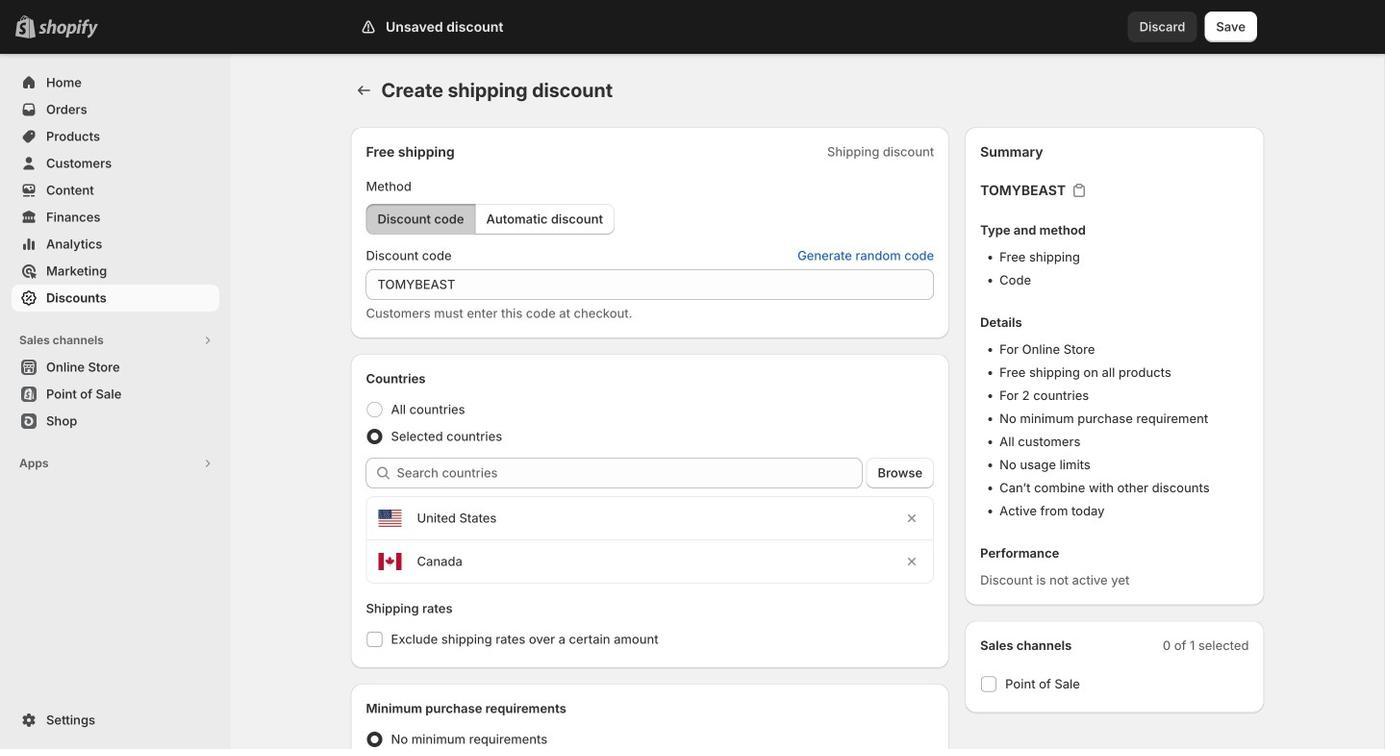 Task type: vqa. For each thing, say whether or not it's contained in the screenshot.
text box
yes



Task type: locate. For each thing, give the bounding box(es) containing it.
Search countries text field
[[397, 458, 862, 489]]

shopify image
[[38, 19, 98, 38]]

None text field
[[366, 269, 934, 300]]



